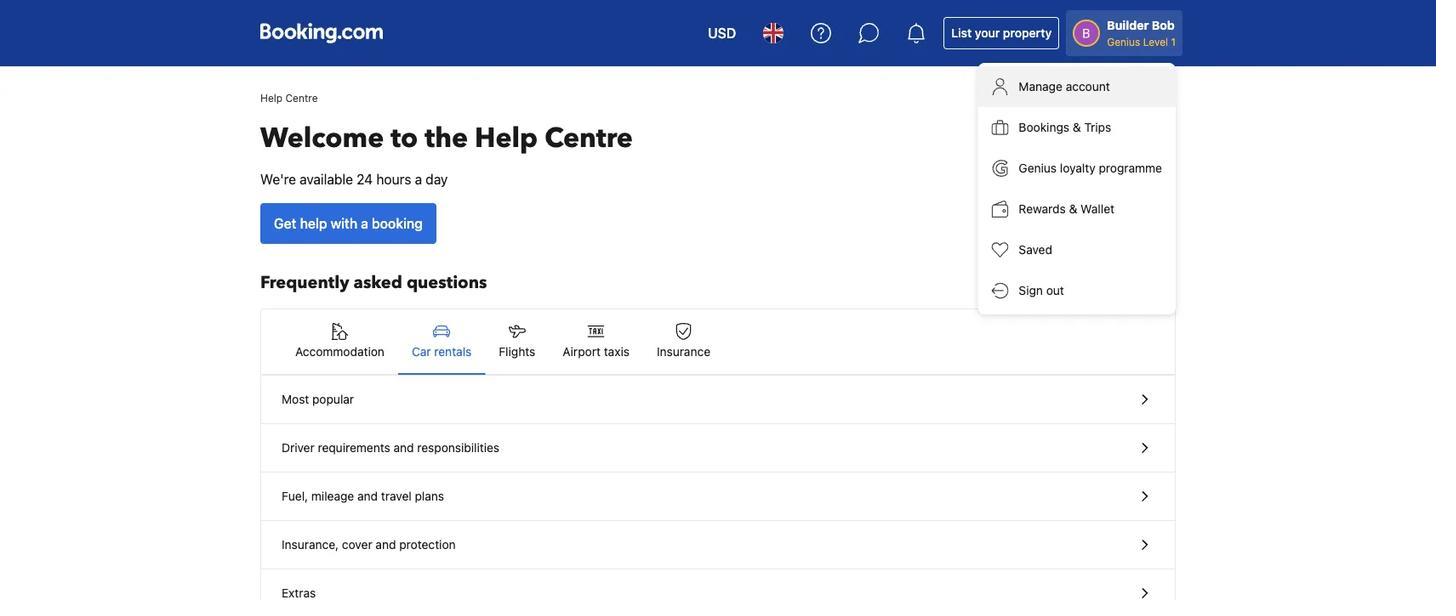 Task type: describe. For each thing, give the bounding box(es) containing it.
bookings & trips
[[1019, 120, 1112, 134]]

car
[[412, 345, 431, 359]]

sign out button
[[978, 271, 1176, 311]]

help centre
[[260, 92, 318, 104]]

booking
[[372, 216, 423, 232]]

airport taxis
[[563, 345, 630, 359]]

& for wallet
[[1069, 202, 1078, 216]]

a inside button
[[361, 216, 368, 232]]

24
[[357, 171, 373, 188]]

account
[[1066, 80, 1110, 94]]

and for requirements
[[394, 441, 414, 455]]

accommodation button
[[282, 310, 398, 374]]

bookings
[[1019, 120, 1070, 134]]

driver requirements and responsibilities
[[282, 441, 500, 455]]

get help with a booking button
[[260, 203, 436, 244]]

we're
[[260, 171, 296, 188]]

the
[[425, 120, 468, 157]]

builder bob genius level 1
[[1107, 18, 1176, 48]]

we're available 24 hours a day
[[260, 171, 448, 188]]

insurance, cover and protection
[[282, 538, 456, 552]]

and for cover
[[376, 538, 396, 552]]

bookings & trips link
[[978, 107, 1176, 148]]

usd button
[[698, 13, 746, 54]]

manage account
[[1019, 80, 1110, 94]]

insurance,
[[282, 538, 339, 552]]

fuel,
[[282, 490, 308, 504]]

most popular button
[[261, 376, 1175, 425]]

help
[[300, 216, 327, 232]]

welcome to the help centre
[[260, 120, 633, 157]]

hours
[[376, 171, 411, 188]]

airport
[[563, 345, 601, 359]]

0 horizontal spatial centre
[[285, 92, 318, 104]]

list
[[952, 26, 972, 40]]

sign
[[1019, 284, 1043, 298]]

list your property
[[952, 26, 1052, 40]]

bob
[[1152, 18, 1175, 32]]

flights
[[499, 345, 535, 359]]

insurance, cover and protection button
[[261, 522, 1175, 570]]

genius inside builder bob genius level 1
[[1107, 36, 1140, 48]]

out
[[1046, 284, 1064, 298]]

plans
[[415, 490, 444, 504]]

car rentals button
[[398, 310, 485, 374]]

1
[[1171, 36, 1176, 48]]

frequently
[[260, 271, 349, 295]]

and for mileage
[[357, 490, 378, 504]]

to
[[391, 120, 418, 157]]

& for trips
[[1073, 120, 1081, 134]]

most popular
[[282, 393, 354, 407]]

1 horizontal spatial centre
[[545, 120, 633, 157]]

manage account link
[[978, 66, 1176, 107]]

insurance
[[657, 345, 711, 359]]

your
[[975, 26, 1000, 40]]

manage
[[1019, 80, 1063, 94]]

booking.com online hotel reservations image
[[260, 23, 383, 43]]

saved
[[1019, 243, 1053, 257]]

requirements
[[318, 441, 390, 455]]

sign out
[[1019, 284, 1064, 298]]

with
[[331, 216, 358, 232]]

most
[[282, 393, 309, 407]]



Task type: vqa. For each thing, say whether or not it's contained in the screenshot.
Parks Kendall Genius Level 1
no



Task type: locate. For each thing, give the bounding box(es) containing it.
flights button
[[485, 310, 549, 374]]

cover
[[342, 538, 372, 552]]

0 vertical spatial and
[[394, 441, 414, 455]]

genius loyalty programme
[[1019, 161, 1162, 175]]

1 vertical spatial help
[[475, 120, 538, 157]]

1 vertical spatial a
[[361, 216, 368, 232]]

mileage
[[311, 490, 354, 504]]

0 horizontal spatial genius
[[1019, 161, 1057, 175]]

help up welcome
[[260, 92, 283, 104]]

get
[[274, 216, 297, 232]]

saved link
[[978, 230, 1176, 271]]

&
[[1073, 120, 1081, 134], [1069, 202, 1078, 216]]

travel
[[381, 490, 412, 504]]

airport taxis button
[[549, 310, 643, 374]]

0 horizontal spatial a
[[361, 216, 368, 232]]

& left "wallet"
[[1069, 202, 1078, 216]]

and right cover
[[376, 538, 396, 552]]

and up travel
[[394, 441, 414, 455]]

rentals
[[434, 345, 472, 359]]

a right with
[[361, 216, 368, 232]]

and left travel
[[357, 490, 378, 504]]

genius
[[1107, 36, 1140, 48], [1019, 161, 1057, 175]]

driver requirements and responsibilities button
[[261, 425, 1175, 473]]

list your property link
[[944, 17, 1060, 49]]

tab list containing accommodation
[[261, 310, 1175, 376]]

get help with a booking
[[274, 216, 423, 232]]

property
[[1003, 26, 1052, 40]]

centre
[[285, 92, 318, 104], [545, 120, 633, 157]]

popular
[[312, 393, 354, 407]]

0 vertical spatial centre
[[285, 92, 318, 104]]

asked
[[354, 271, 402, 295]]

builder
[[1107, 18, 1149, 32]]

a
[[415, 171, 422, 188], [361, 216, 368, 232]]

and inside button
[[376, 538, 396, 552]]

genius left loyalty
[[1019, 161, 1057, 175]]

rewards & wallet
[[1019, 202, 1115, 216]]

help
[[260, 92, 283, 104], [475, 120, 538, 157]]

protection
[[399, 538, 456, 552]]

driver
[[282, 441, 315, 455]]

questions
[[407, 271, 487, 295]]

accommodation
[[295, 345, 385, 359]]

fuel, mileage and travel plans
[[282, 490, 444, 504]]

2 vertical spatial and
[[376, 538, 396, 552]]

1 vertical spatial &
[[1069, 202, 1078, 216]]

1 horizontal spatial help
[[475, 120, 538, 157]]

genius down "builder"
[[1107, 36, 1140, 48]]

0 horizontal spatial help
[[260, 92, 283, 104]]

1 vertical spatial genius
[[1019, 161, 1057, 175]]

available
[[300, 171, 353, 188]]

frequently asked questions
[[260, 271, 487, 295]]

level
[[1143, 36, 1168, 48]]

wallet
[[1081, 202, 1115, 216]]

1 horizontal spatial a
[[415, 171, 422, 188]]

usd
[[708, 25, 736, 41]]

responsibilities
[[417, 441, 500, 455]]

0 vertical spatial help
[[260, 92, 283, 104]]

rewards
[[1019, 202, 1066, 216]]

0 vertical spatial a
[[415, 171, 422, 188]]

0 vertical spatial &
[[1073, 120, 1081, 134]]

1 vertical spatial and
[[357, 490, 378, 504]]

& left the trips
[[1073, 120, 1081, 134]]

loyalty
[[1060, 161, 1096, 175]]

genius loyalty programme link
[[978, 148, 1176, 189]]

programme
[[1099, 161, 1162, 175]]

taxis
[[604, 345, 630, 359]]

day
[[426, 171, 448, 188]]

welcome
[[260, 120, 384, 157]]

a left day
[[415, 171, 422, 188]]

1 vertical spatial centre
[[545, 120, 633, 157]]

1 horizontal spatial genius
[[1107, 36, 1140, 48]]

car rentals
[[412, 345, 472, 359]]

help right the
[[475, 120, 538, 157]]

insurance button
[[643, 310, 724, 374]]

and
[[394, 441, 414, 455], [357, 490, 378, 504], [376, 538, 396, 552]]

0 vertical spatial genius
[[1107, 36, 1140, 48]]

tab list
[[261, 310, 1175, 376]]

fuel, mileage and travel plans button
[[261, 473, 1175, 522]]

trips
[[1084, 120, 1112, 134]]

rewards & wallet link
[[978, 189, 1176, 230]]



